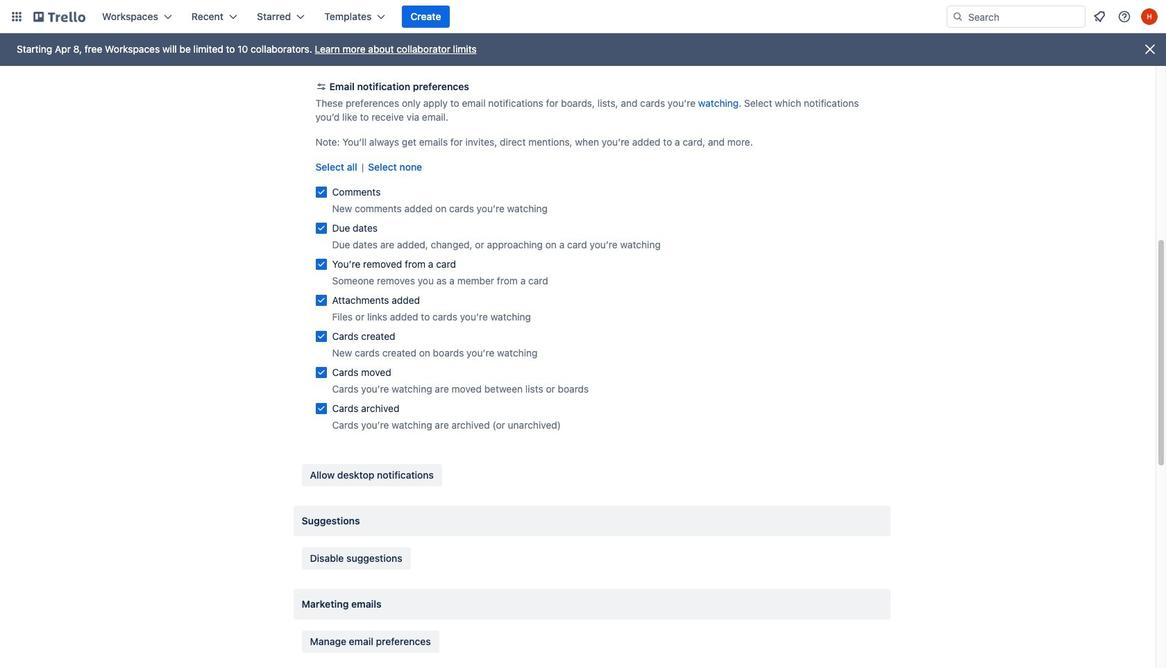 Task type: locate. For each thing, give the bounding box(es) containing it.
search image
[[953, 11, 964, 22]]

0 notifications image
[[1091, 8, 1108, 25]]

primary element
[[0, 0, 1166, 33]]

Search field
[[964, 7, 1085, 26]]



Task type: vqa. For each thing, say whether or not it's contained in the screenshot.
PRIMARY element
yes



Task type: describe. For each thing, give the bounding box(es) containing it.
howard (howard38800628) image
[[1141, 8, 1158, 25]]

open information menu image
[[1118, 10, 1132, 24]]

back to home image
[[33, 6, 85, 28]]



